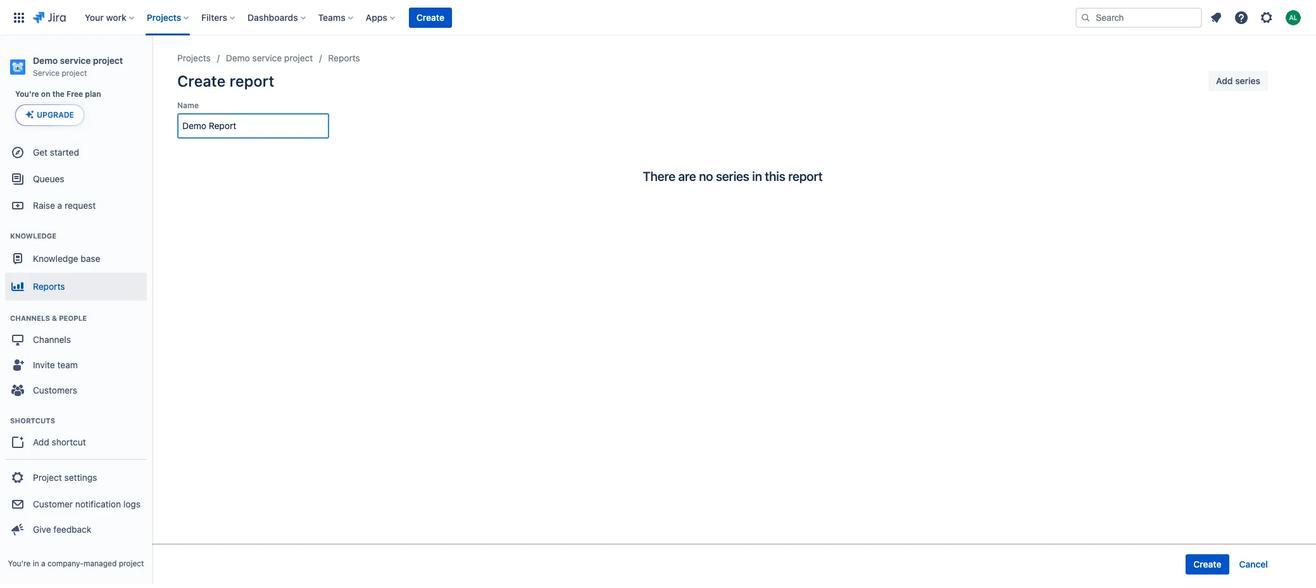 Task type: vqa. For each thing, say whether or not it's contained in the screenshot.
sometimes
no



Task type: locate. For each thing, give the bounding box(es) containing it.
appswitcher icon image
[[11, 10, 27, 25]]

0 vertical spatial in
[[753, 169, 762, 184]]

base
[[81, 253, 100, 264]]

shortcuts group
[[5, 404, 147, 459]]

2 group from the top
[[5, 459, 147, 547]]

reports link for knowledge base link
[[5, 273, 147, 301]]

you're in a company-managed project
[[8, 559, 144, 569]]

service inside "demo service project service project"
[[60, 55, 91, 66]]

service up free
[[60, 55, 91, 66]]

you're left on
[[15, 89, 39, 99]]

0 vertical spatial add
[[1217, 75, 1234, 86]]

apps
[[366, 12, 388, 22]]

no
[[699, 169, 713, 184]]

demo inside "link"
[[226, 53, 250, 63]]

reports down teams dropdown button at the left
[[328, 53, 360, 63]]

1 vertical spatial a
[[41, 559, 45, 569]]

in left this
[[753, 169, 762, 184]]

demo up create report
[[226, 53, 250, 63]]

0 horizontal spatial service
[[60, 55, 91, 66]]

0 horizontal spatial a
[[41, 559, 45, 569]]

project settings link
[[5, 464, 147, 492]]

in
[[753, 169, 762, 184], [33, 559, 39, 569]]

series
[[1236, 75, 1261, 86], [716, 169, 750, 184]]

Search field
[[1076, 7, 1203, 28]]

create inside primary element
[[417, 12, 445, 22]]

create button right apps popup button
[[409, 7, 452, 28]]

1 horizontal spatial demo
[[226, 53, 250, 63]]

add inside 'button'
[[1217, 75, 1234, 86]]

project inside "link"
[[284, 53, 313, 63]]

0 horizontal spatial reports link
[[5, 273, 147, 301]]

reports
[[328, 53, 360, 63], [33, 281, 65, 292]]

service down dashboards
[[252, 53, 282, 63]]

add
[[1217, 75, 1234, 86], [33, 437, 49, 448]]

create
[[417, 12, 445, 22], [177, 72, 226, 90], [1194, 559, 1222, 570]]

teams
[[318, 12, 346, 22]]

1 vertical spatial knowledge
[[33, 253, 78, 264]]

you're
[[15, 89, 39, 99], [8, 559, 31, 569]]

0 vertical spatial create button
[[409, 7, 452, 28]]

1 vertical spatial reports link
[[5, 273, 147, 301]]

plan
[[85, 89, 101, 99]]

0 vertical spatial reports
[[328, 53, 360, 63]]

queues
[[33, 173, 64, 184]]

create right apps popup button
[[417, 12, 445, 22]]

1 vertical spatial in
[[33, 559, 39, 569]]

you're left company-
[[8, 559, 31, 569]]

customers link
[[5, 378, 147, 404]]

work
[[106, 12, 127, 22]]

2 vertical spatial create
[[1194, 559, 1222, 570]]

1 horizontal spatial a
[[57, 200, 62, 211]]

knowledge down raise
[[10, 232, 56, 240]]

your
[[85, 12, 104, 22]]

dashboards button
[[244, 7, 311, 28]]

report right this
[[789, 169, 823, 184]]

banner containing your work
[[0, 0, 1317, 35]]

customer
[[33, 499, 73, 510]]

0 horizontal spatial demo
[[33, 55, 58, 66]]

are
[[679, 169, 696, 184]]

cancel button
[[1232, 555, 1276, 575]]

people
[[59, 314, 87, 322]]

get
[[33, 147, 48, 158]]

0 vertical spatial create
[[417, 12, 445, 22]]

1 vertical spatial reports
[[33, 281, 65, 292]]

demo up service
[[33, 55, 58, 66]]

2 horizontal spatial create
[[1194, 559, 1222, 570]]

group containing project settings
[[5, 459, 147, 547]]

reports link down teams dropdown button at the left
[[328, 51, 360, 66]]

invite team button
[[5, 353, 147, 378]]

a
[[57, 200, 62, 211], [41, 559, 45, 569]]

dashboards
[[248, 12, 298, 22]]

1 group from the top
[[5, 136, 147, 551]]

projects inside dropdown button
[[147, 12, 181, 22]]

create button inside primary element
[[409, 7, 452, 28]]

1 vertical spatial projects
[[177, 53, 211, 63]]

1 vertical spatial channels
[[33, 334, 71, 345]]

your work
[[85, 12, 127, 22]]

project down dashboards popup button
[[284, 53, 313, 63]]

request
[[65, 200, 96, 211]]

projects up create report
[[177, 53, 211, 63]]

demo service project link
[[226, 51, 313, 66]]

invite team
[[33, 360, 78, 370]]

create down projects link
[[177, 72, 226, 90]]

0 vertical spatial you're
[[15, 89, 39, 99]]

customer notification logs link
[[5, 492, 147, 518]]

add series button
[[1209, 71, 1269, 91]]

1 vertical spatial you're
[[8, 559, 31, 569]]

project
[[33, 472, 62, 483]]

a left company-
[[41, 559, 45, 569]]

1 horizontal spatial create
[[417, 12, 445, 22]]

add for add series
[[1217, 75, 1234, 86]]

knowledge
[[10, 232, 56, 240], [33, 253, 78, 264]]

you're for you're on the free plan
[[15, 89, 39, 99]]

add for add shortcut
[[33, 437, 49, 448]]

projects
[[147, 12, 181, 22], [177, 53, 211, 63]]

1 vertical spatial report
[[789, 169, 823, 184]]

channels
[[10, 314, 50, 322], [33, 334, 71, 345]]

1 horizontal spatial service
[[252, 53, 282, 63]]

project
[[284, 53, 313, 63], [93, 55, 123, 66], [62, 68, 87, 78], [119, 559, 144, 569]]

cancel
[[1240, 559, 1269, 570]]

a right raise
[[57, 200, 62, 211]]

banner
[[0, 0, 1317, 35]]

1 horizontal spatial add
[[1217, 75, 1234, 86]]

jira image
[[33, 10, 66, 25], [33, 10, 66, 25]]

knowledge for knowledge base
[[33, 253, 78, 264]]

0 vertical spatial series
[[1236, 75, 1261, 86]]

0 vertical spatial knowledge
[[10, 232, 56, 240]]

1 horizontal spatial reports
[[328, 53, 360, 63]]

get started link
[[5, 140, 147, 165]]

projects link
[[177, 51, 211, 66]]

service
[[252, 53, 282, 63], [60, 55, 91, 66]]

0 vertical spatial report
[[230, 72, 274, 90]]

create button left cancel button
[[1187, 555, 1230, 575]]

add inside button
[[33, 437, 49, 448]]

1 horizontal spatial reports link
[[328, 51, 360, 66]]

reports up channels & people
[[33, 281, 65, 292]]

demo inside "demo service project service project"
[[33, 55, 58, 66]]

company-
[[48, 559, 84, 569]]

help image
[[1234, 10, 1250, 25]]

knowledge left the base
[[33, 253, 78, 264]]

create report
[[177, 72, 274, 90]]

group
[[5, 136, 147, 551], [5, 459, 147, 547]]

report down 'demo service project' "link"
[[230, 72, 274, 90]]

demo
[[226, 53, 250, 63], [33, 55, 58, 66]]

service for demo service project service project
[[60, 55, 91, 66]]

upgrade
[[37, 110, 74, 120]]

projects for projects link
[[177, 53, 211, 63]]

service inside "link"
[[252, 53, 282, 63]]

customers
[[33, 385, 77, 396]]

1 vertical spatial add
[[33, 437, 49, 448]]

channels for channels
[[33, 334, 71, 345]]

reports link
[[328, 51, 360, 66], [5, 273, 147, 301]]

apps button
[[362, 7, 400, 28]]

channels left &
[[10, 314, 50, 322]]

channels down &
[[33, 334, 71, 345]]

1 horizontal spatial series
[[1236, 75, 1261, 86]]

reports link down knowledge base
[[5, 273, 147, 301]]

on
[[41, 89, 50, 99]]

you're for you're in a company-managed project
[[8, 559, 31, 569]]

0 vertical spatial projects
[[147, 12, 181, 22]]

project right managed
[[119, 559, 144, 569]]

demo service project
[[226, 53, 313, 63]]

0 vertical spatial channels
[[10, 314, 50, 322]]

projects right 'work'
[[147, 12, 181, 22]]

knowledge group
[[5, 219, 147, 305]]

in left company-
[[33, 559, 39, 569]]

0 horizontal spatial series
[[716, 169, 750, 184]]

1 horizontal spatial report
[[789, 169, 823, 184]]

raise
[[33, 200, 55, 211]]

channels inside popup button
[[33, 334, 71, 345]]

report
[[230, 72, 274, 90], [789, 169, 823, 184]]

add shortcut button
[[5, 430, 147, 456]]

demo service project service project
[[33, 55, 123, 78]]

0 horizontal spatial create button
[[409, 7, 452, 28]]

customer notification logs
[[33, 499, 141, 510]]

0 horizontal spatial add
[[33, 437, 49, 448]]

0 horizontal spatial reports
[[33, 281, 65, 292]]

you're on the free plan
[[15, 89, 101, 99]]

notifications image
[[1209, 10, 1224, 25]]

1 horizontal spatial create button
[[1187, 555, 1230, 575]]

name
[[177, 101, 199, 110]]

create button
[[409, 7, 452, 28], [1187, 555, 1230, 575]]

0 vertical spatial reports link
[[328, 51, 360, 66]]

0 horizontal spatial create
[[177, 72, 226, 90]]

create left cancel
[[1194, 559, 1222, 570]]

channels button
[[5, 328, 147, 353]]

search image
[[1081, 12, 1091, 22]]



Task type: describe. For each thing, give the bounding box(es) containing it.
knowledge base link
[[5, 245, 147, 273]]

give feedback button
[[5, 518, 147, 543]]

1 vertical spatial create
[[177, 72, 226, 90]]

managed
[[84, 559, 117, 569]]

create for 'create' button in the primary element
[[417, 12, 445, 22]]

give
[[33, 524, 51, 535]]

teams button
[[315, 7, 358, 28]]

notification
[[75, 499, 121, 510]]

projects for projects dropdown button
[[147, 12, 181, 22]]

project settings
[[33, 472, 97, 483]]

knowledge base
[[33, 253, 100, 264]]

your work button
[[81, 7, 139, 28]]

service
[[33, 68, 60, 78]]

upgrade button
[[16, 105, 84, 126]]

1 horizontal spatial in
[[753, 169, 762, 184]]

add series
[[1217, 75, 1261, 86]]

project up free
[[62, 68, 87, 78]]

reports inside reports link
[[33, 281, 65, 292]]

free
[[67, 89, 83, 99]]

reports link for 'demo service project' "link"
[[328, 51, 360, 66]]

raise a request
[[33, 200, 96, 211]]

feedback
[[53, 524, 91, 535]]

1 vertical spatial series
[[716, 169, 750, 184]]

primary element
[[8, 0, 1076, 35]]

0 vertical spatial a
[[57, 200, 62, 211]]

shortcuts
[[10, 417, 55, 425]]

invite
[[33, 360, 55, 370]]

sidebar navigation image
[[138, 51, 166, 76]]

this
[[765, 169, 786, 184]]

started
[[50, 147, 79, 158]]

add shortcut
[[33, 437, 86, 448]]

1 vertical spatial create button
[[1187, 555, 1230, 575]]

the
[[52, 89, 65, 99]]

settings
[[64, 472, 97, 483]]

there
[[643, 169, 676, 184]]

give feedback
[[33, 524, 91, 535]]

0 horizontal spatial in
[[33, 559, 39, 569]]

raise a request link
[[5, 193, 147, 219]]

shortcut
[[52, 437, 86, 448]]

there are no series in this report
[[643, 169, 823, 184]]

filters button
[[198, 7, 240, 28]]

projects button
[[143, 7, 194, 28]]

create for bottommost 'create' button
[[1194, 559, 1222, 570]]

knowledge for knowledge
[[10, 232, 56, 240]]

project up the plan
[[93, 55, 123, 66]]

&
[[52, 314, 57, 322]]

team
[[57, 360, 78, 370]]

logs
[[123, 499, 141, 510]]

channels for channels & people
[[10, 314, 50, 322]]

Name field
[[179, 115, 328, 137]]

your profile and settings image
[[1286, 10, 1302, 25]]

demo for demo service project
[[226, 53, 250, 63]]

channels & people group
[[5, 301, 147, 407]]

group containing get started
[[5, 136, 147, 551]]

queues link
[[5, 165, 147, 193]]

service for demo service project
[[252, 53, 282, 63]]

demo for demo service project service project
[[33, 55, 58, 66]]

channels & people
[[10, 314, 87, 322]]

get started
[[33, 147, 79, 158]]

series inside 'button'
[[1236, 75, 1261, 86]]

settings image
[[1260, 10, 1275, 25]]

filters
[[202, 12, 227, 22]]

0 horizontal spatial report
[[230, 72, 274, 90]]



